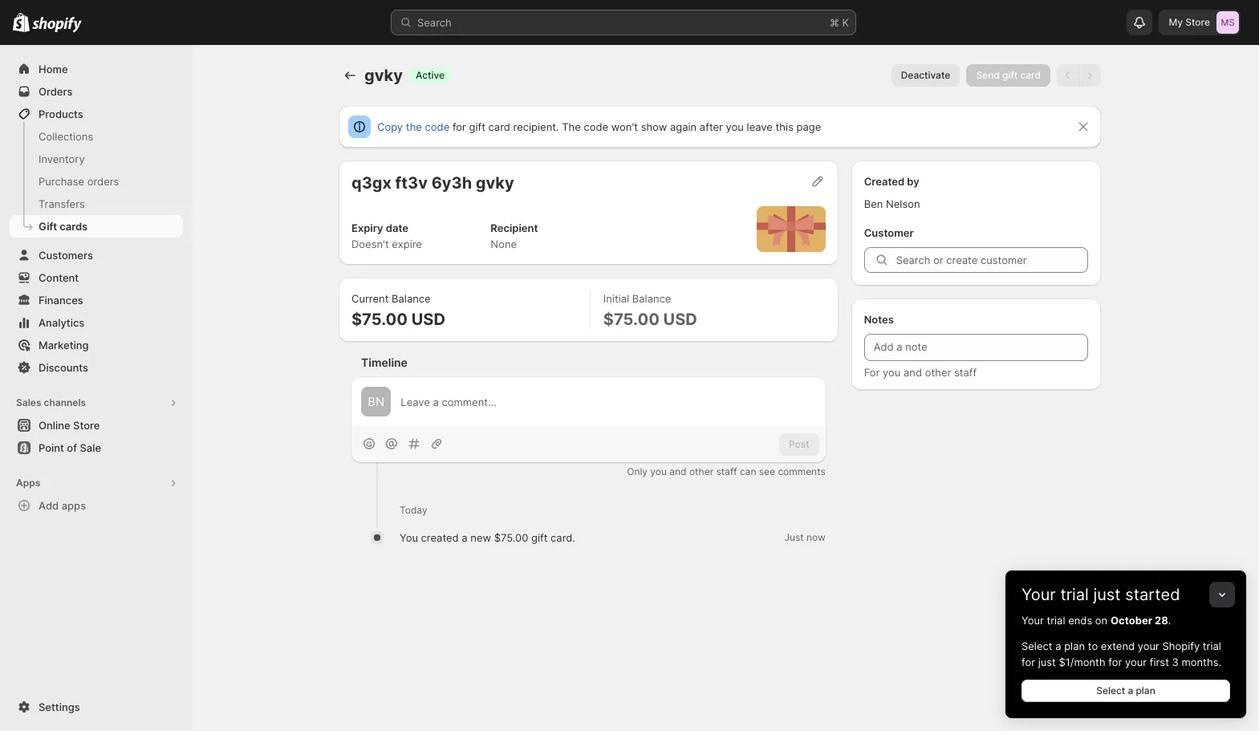 Task type: vqa. For each thing, say whether or not it's contained in the screenshot.
date
yes



Task type: describe. For each thing, give the bounding box(es) containing it.
inventory
[[39, 152, 85, 165]]

products link
[[10, 103, 183, 125]]

deactivate
[[901, 69, 951, 81]]

your trial just started
[[1022, 585, 1180, 604]]

your for your trial ends on october 28 .
[[1022, 614, 1044, 627]]

send
[[976, 69, 1000, 81]]

point of sale button
[[0, 437, 193, 459]]

see
[[759, 466, 775, 478]]

to
[[1088, 640, 1098, 652]]

1 horizontal spatial for
[[1022, 656, 1035, 669]]

just now
[[784, 532, 826, 544]]

next image
[[1082, 67, 1098, 83]]

today
[[400, 504, 427, 516]]

ben nelson
[[864, 197, 920, 210]]

Leave a comment... text field
[[401, 394, 816, 410]]

just inside select a plan to extend your shopify trial for just $1/month for your first 3 months.
[[1038, 656, 1056, 669]]

content link
[[10, 266, 183, 289]]

q3gx
[[352, 173, 392, 193]]

timeline
[[361, 356, 408, 369]]

content
[[39, 271, 79, 284]]

won't
[[611, 120, 638, 133]]

plan for select a plan
[[1136, 685, 1156, 697]]

the
[[406, 120, 422, 133]]

and for for
[[904, 366, 922, 379]]

1 horizontal spatial $75.00
[[494, 532, 528, 544]]

1 vertical spatial gift
[[469, 120, 486, 133]]

ends
[[1068, 614, 1092, 627]]

and for only
[[670, 466, 687, 478]]

1 horizontal spatial gvky
[[476, 173, 514, 193]]

copy
[[377, 120, 403, 133]]

your trial ends on october 28 .
[[1022, 614, 1171, 627]]

1 vertical spatial your
[[1125, 656, 1147, 669]]

customers link
[[10, 244, 183, 266]]

nelson
[[886, 197, 920, 210]]

online
[[39, 419, 70, 432]]

ben
[[864, 197, 883, 210]]

previous image
[[1060, 67, 1076, 83]]

after
[[700, 120, 723, 133]]

select a plan to extend your shopify trial for just $1/month for your first 3 months.
[[1022, 640, 1222, 669]]

0 horizontal spatial shopify image
[[13, 13, 30, 32]]

point of sale
[[39, 441, 101, 454]]

deactivate button
[[891, 64, 960, 87]]

⌘
[[830, 16, 839, 29]]

just inside dropdown button
[[1093, 585, 1121, 604]]

just
[[784, 532, 804, 544]]

1 vertical spatial card
[[488, 120, 510, 133]]

usd for initial balance $75.00 usd
[[663, 310, 697, 329]]

0 vertical spatial your
[[1138, 640, 1160, 652]]

point
[[39, 441, 64, 454]]

.
[[1168, 614, 1171, 627]]

new
[[471, 532, 491, 544]]

analytics link
[[10, 311, 183, 334]]

orders link
[[10, 80, 183, 103]]

products
[[39, 108, 83, 120]]

show
[[641, 120, 667, 133]]

page
[[797, 120, 821, 133]]

online store button
[[0, 414, 193, 437]]

initial balance $75.00 usd
[[603, 292, 697, 329]]

channels
[[44, 396, 86, 409]]

this
[[776, 120, 794, 133]]

gift cards link
[[10, 215, 183, 238]]

customers
[[39, 249, 93, 262]]

plan for select a plan to extend your shopify trial for just $1/month for your first 3 months.
[[1064, 640, 1085, 652]]

recipient.
[[513, 120, 559, 133]]

customer
[[864, 226, 914, 239]]

0 vertical spatial gvky
[[364, 66, 403, 85]]

marketing link
[[10, 334, 183, 356]]

3
[[1172, 656, 1179, 669]]

initial
[[603, 292, 629, 305]]

transfers
[[39, 197, 85, 210]]

current
[[352, 292, 389, 305]]

avatar with initials b n image
[[361, 387, 391, 417]]

created
[[421, 532, 459, 544]]

select a plan link
[[1022, 680, 1230, 702]]

other for only
[[689, 466, 714, 478]]

select for select a plan to extend your shopify trial for just $1/month for your first 3 months.
[[1022, 640, 1053, 652]]

6y3h
[[431, 173, 472, 193]]

recipient none
[[491, 222, 538, 250]]

0 vertical spatial a
[[462, 532, 468, 544]]

usd for current balance $75.00 usd
[[412, 310, 445, 329]]

post button
[[779, 433, 819, 456]]

1 horizontal spatial you
[[726, 120, 744, 133]]

0 horizontal spatial for
[[453, 120, 466, 133]]

created
[[864, 175, 905, 188]]

inventory link
[[10, 148, 183, 170]]

orders
[[39, 85, 73, 98]]

home
[[39, 63, 68, 75]]



Task type: locate. For each thing, give the bounding box(es) containing it.
only
[[627, 466, 648, 478]]

shopify
[[1163, 640, 1200, 652]]

2 horizontal spatial a
[[1128, 685, 1133, 697]]

$75.00 inside current balance $75.00 usd
[[352, 310, 408, 329]]

1 vertical spatial and
[[670, 466, 687, 478]]

1 vertical spatial select
[[1096, 685, 1125, 697]]

just up on
[[1093, 585, 1121, 604]]

staff down add a note 'text box'
[[954, 366, 977, 379]]

2 horizontal spatial you
[[883, 366, 901, 379]]

1 horizontal spatial store
[[1186, 16, 1210, 28]]

staff for for you and other staff
[[954, 366, 977, 379]]

0 horizontal spatial staff
[[716, 466, 737, 478]]

0 vertical spatial your
[[1022, 585, 1056, 604]]

card inside send gift card button
[[1020, 69, 1041, 81]]

$75.00 down the initial at the left
[[603, 310, 660, 329]]

select for select a plan
[[1096, 685, 1125, 697]]

0 vertical spatial plan
[[1064, 640, 1085, 652]]

2 vertical spatial a
[[1128, 685, 1133, 697]]

can
[[740, 466, 756, 478]]

trial for ends
[[1047, 614, 1065, 627]]

0 horizontal spatial store
[[73, 419, 100, 432]]

months.
[[1182, 656, 1222, 669]]

2 code from the left
[[584, 120, 608, 133]]

sales channels
[[16, 396, 86, 409]]

gift
[[39, 220, 57, 233]]

expiry
[[352, 222, 383, 234]]

discounts link
[[10, 356, 183, 379]]

1 horizontal spatial plan
[[1136, 685, 1156, 697]]

trial up ends
[[1060, 585, 1089, 604]]

point of sale link
[[10, 437, 183, 459]]

comments
[[778, 466, 826, 478]]

card left previous image
[[1020, 69, 1041, 81]]

for you and other staff
[[864, 366, 977, 379]]

leave
[[747, 120, 773, 133]]

store up "sale"
[[73, 419, 100, 432]]

trial inside dropdown button
[[1060, 585, 1089, 604]]

a inside select a plan to extend your shopify trial for just $1/month for your first 3 months.
[[1055, 640, 1061, 652]]

1 vertical spatial other
[[689, 466, 714, 478]]

1 horizontal spatial gift
[[531, 532, 548, 544]]

0 horizontal spatial $75.00
[[352, 310, 408, 329]]

0 vertical spatial gift
[[1002, 69, 1018, 81]]

0 vertical spatial store
[[1186, 16, 1210, 28]]

date
[[386, 222, 409, 234]]

for left $1/month
[[1022, 656, 1035, 669]]

2 vertical spatial gift
[[531, 532, 548, 544]]

0 horizontal spatial balance
[[392, 292, 431, 305]]

store right my
[[1186, 16, 1210, 28]]

finances link
[[10, 289, 183, 311]]

$75.00 inside initial balance $75.00 usd
[[603, 310, 660, 329]]

2 vertical spatial you
[[650, 466, 667, 478]]

settings
[[39, 701, 80, 713]]

1 your from the top
[[1022, 585, 1056, 604]]

by
[[907, 175, 920, 188]]

1 horizontal spatial select
[[1096, 685, 1125, 697]]

0 horizontal spatial usd
[[412, 310, 445, 329]]

1 vertical spatial you
[[883, 366, 901, 379]]

plan up $1/month
[[1064, 640, 1085, 652]]

2 vertical spatial trial
[[1203, 640, 1221, 652]]

trial left ends
[[1047, 614, 1065, 627]]

my
[[1169, 16, 1183, 28]]

for right the
[[453, 120, 466, 133]]

active
[[416, 69, 445, 81]]

just
[[1093, 585, 1121, 604], [1038, 656, 1056, 669]]

1 horizontal spatial just
[[1093, 585, 1121, 604]]

your left ends
[[1022, 614, 1044, 627]]

october
[[1111, 614, 1152, 627]]

Search or create customer text field
[[896, 247, 1088, 273]]

a left the new
[[462, 532, 468, 544]]

a up $1/month
[[1055, 640, 1061, 652]]

you for for you and other staff
[[883, 366, 901, 379]]

copy the code for gift card recipient. the code won't show again after you leave this page
[[377, 120, 821, 133]]

expire
[[392, 238, 422, 250]]

0 horizontal spatial a
[[462, 532, 468, 544]]

1 usd from the left
[[412, 310, 445, 329]]

1 vertical spatial staff
[[716, 466, 737, 478]]

search
[[417, 16, 452, 29]]

again
[[670, 120, 697, 133]]

sale
[[80, 441, 101, 454]]

0 horizontal spatial plan
[[1064, 640, 1085, 652]]

for
[[453, 120, 466, 133], [1022, 656, 1035, 669], [1109, 656, 1122, 669]]

1 vertical spatial store
[[73, 419, 100, 432]]

1 vertical spatial just
[[1038, 656, 1056, 669]]

a for select a plan to extend your shopify trial for just $1/month for your first 3 months.
[[1055, 640, 1061, 652]]

sales channels button
[[10, 392, 183, 414]]

gift left card.
[[531, 532, 548, 544]]

0 horizontal spatial select
[[1022, 640, 1053, 652]]

gift cards
[[39, 220, 88, 233]]

your left 'first'
[[1125, 656, 1147, 669]]

gvky right 6y3h
[[476, 173, 514, 193]]

other
[[925, 366, 951, 379], [689, 466, 714, 478]]

online store link
[[10, 414, 183, 437]]

1 code from the left
[[425, 120, 450, 133]]

1 vertical spatial trial
[[1047, 614, 1065, 627]]

a down select a plan to extend your shopify trial for just $1/month for your first 3 months.
[[1128, 685, 1133, 697]]

gift left recipient.
[[469, 120, 486, 133]]

card.
[[551, 532, 575, 544]]

gvky left active
[[364, 66, 403, 85]]

balance right the initial at the left
[[632, 292, 671, 305]]

for down extend
[[1109, 656, 1122, 669]]

1 balance from the left
[[392, 292, 431, 305]]

marketing
[[39, 339, 89, 352]]

plan inside select a plan to extend your shopify trial for just $1/month for your first 3 months.
[[1064, 640, 1085, 652]]

select a plan
[[1096, 685, 1156, 697]]

$75.00
[[352, 310, 408, 329], [603, 310, 660, 329], [494, 532, 528, 544]]

you right for
[[883, 366, 901, 379]]

you right after
[[726, 120, 744, 133]]

copy the code button
[[368, 116, 459, 138]]

your up your trial ends on october 28 .
[[1022, 585, 1056, 604]]

purchase
[[39, 175, 84, 188]]

post
[[789, 438, 810, 450]]

0 vertical spatial you
[[726, 120, 744, 133]]

your inside dropdown button
[[1022, 585, 1056, 604]]

balance
[[392, 292, 431, 305], [632, 292, 671, 305]]

store for my store
[[1186, 16, 1210, 28]]

1 vertical spatial gvky
[[476, 173, 514, 193]]

send gift card button
[[967, 64, 1051, 87]]

a
[[462, 532, 468, 544], [1055, 640, 1061, 652], [1128, 685, 1133, 697]]

0 horizontal spatial and
[[670, 466, 687, 478]]

staff for only you and other staff can see comments
[[716, 466, 737, 478]]

balance for initial balance $75.00 usd
[[632, 292, 671, 305]]

only you and other staff can see comments
[[627, 466, 826, 478]]

store for online store
[[73, 419, 100, 432]]

started
[[1125, 585, 1180, 604]]

and right "only"
[[670, 466, 687, 478]]

Add a note text field
[[864, 334, 1088, 361]]

0 vertical spatial and
[[904, 366, 922, 379]]

0 vertical spatial card
[[1020, 69, 1041, 81]]

my store image
[[1217, 11, 1239, 34]]

analytics
[[39, 316, 85, 329]]

sales
[[16, 396, 41, 409]]

apps
[[16, 477, 40, 489]]

code
[[425, 120, 450, 133], [584, 120, 608, 133]]

2 your from the top
[[1022, 614, 1044, 627]]

usd inside current balance $75.00 usd
[[412, 310, 445, 329]]

your
[[1022, 585, 1056, 604], [1022, 614, 1044, 627]]

balance for current balance $75.00 usd
[[392, 292, 431, 305]]

1 horizontal spatial shopify image
[[32, 17, 82, 33]]

q3gx ft3v 6y3h gvky
[[352, 173, 514, 193]]

0 horizontal spatial other
[[689, 466, 714, 478]]

other for for
[[925, 366, 951, 379]]

1 horizontal spatial and
[[904, 366, 922, 379]]

plan down 'first'
[[1136, 685, 1156, 697]]

on
[[1095, 614, 1108, 627]]

store inside button
[[73, 419, 100, 432]]

your trial just started element
[[1006, 612, 1246, 718]]

staff left can at right
[[716, 466, 737, 478]]

1 horizontal spatial a
[[1055, 640, 1061, 652]]

$75.00 down current
[[352, 310, 408, 329]]

$75.00 for current balance $75.00 usd
[[352, 310, 408, 329]]

gift inside button
[[1002, 69, 1018, 81]]

q3gx ft3v 6y3h gvky button
[[352, 173, 514, 193]]

a for select a plan
[[1128, 685, 1133, 697]]

add apps
[[39, 499, 86, 512]]

0 horizontal spatial gift
[[469, 120, 486, 133]]

you for only you and other staff can see comments
[[650, 466, 667, 478]]

0 horizontal spatial code
[[425, 120, 450, 133]]

you created a new $75.00 gift card.
[[400, 532, 575, 544]]

extend
[[1101, 640, 1135, 652]]

add apps button
[[10, 494, 183, 517]]

you right "only"
[[650, 466, 667, 478]]

trial inside select a plan to extend your shopify trial for just $1/month for your first 3 months.
[[1203, 640, 1221, 652]]

1 horizontal spatial staff
[[954, 366, 977, 379]]

1 horizontal spatial code
[[584, 120, 608, 133]]

your up 'first'
[[1138, 640, 1160, 652]]

0 vertical spatial staff
[[954, 366, 977, 379]]

cards
[[60, 220, 88, 233]]

your for your trial just started
[[1022, 585, 1056, 604]]

trial for just
[[1060, 585, 1089, 604]]

1 horizontal spatial card
[[1020, 69, 1041, 81]]

0 horizontal spatial just
[[1038, 656, 1056, 669]]

usd inside initial balance $75.00 usd
[[663, 310, 697, 329]]

doesn't
[[352, 238, 389, 250]]

other left can at right
[[689, 466, 714, 478]]

your trial just started button
[[1006, 571, 1246, 604]]

1 horizontal spatial other
[[925, 366, 951, 379]]

0 vertical spatial trial
[[1060, 585, 1089, 604]]

the
[[562, 120, 581, 133]]

1 vertical spatial plan
[[1136, 685, 1156, 697]]

shopify image
[[13, 13, 30, 32], [32, 17, 82, 33]]

0 horizontal spatial you
[[650, 466, 667, 478]]

0 horizontal spatial gvky
[[364, 66, 403, 85]]

online store
[[39, 419, 100, 432]]

balance inside current balance $75.00 usd
[[392, 292, 431, 305]]

0 horizontal spatial card
[[488, 120, 510, 133]]

just left $1/month
[[1038, 656, 1056, 669]]

balance inside initial balance $75.00 usd
[[632, 292, 671, 305]]

gift right send
[[1002, 69, 1018, 81]]

0 vertical spatial just
[[1093, 585, 1121, 604]]

2 horizontal spatial gift
[[1002, 69, 1018, 81]]

1 vertical spatial your
[[1022, 614, 1044, 627]]

1 horizontal spatial usd
[[663, 310, 697, 329]]

other down add a note 'text box'
[[925, 366, 951, 379]]

trial up months.
[[1203, 640, 1221, 652]]

recipient
[[491, 222, 538, 234]]

1 horizontal spatial balance
[[632, 292, 671, 305]]

$1/month
[[1059, 656, 1106, 669]]

transfers link
[[10, 193, 183, 215]]

collections link
[[10, 125, 183, 148]]

2 balance from the left
[[632, 292, 671, 305]]

0 vertical spatial select
[[1022, 640, 1053, 652]]

and right for
[[904, 366, 922, 379]]

you
[[726, 120, 744, 133], [883, 366, 901, 379], [650, 466, 667, 478]]

staff
[[954, 366, 977, 379], [716, 466, 737, 478]]

$75.00 right the new
[[494, 532, 528, 544]]

card left recipient.
[[488, 120, 510, 133]]

2 horizontal spatial $75.00
[[603, 310, 660, 329]]

gvky
[[364, 66, 403, 85], [476, 173, 514, 193]]

current balance $75.00 usd
[[352, 292, 445, 329]]

select inside select a plan to extend your shopify trial for just $1/month for your first 3 months.
[[1022, 640, 1053, 652]]

balance right current
[[392, 292, 431, 305]]

finances
[[39, 294, 83, 307]]

0 vertical spatial other
[[925, 366, 951, 379]]

1 vertical spatial a
[[1055, 640, 1061, 652]]

select left to
[[1022, 640, 1053, 652]]

2 usd from the left
[[663, 310, 697, 329]]

2 horizontal spatial for
[[1109, 656, 1122, 669]]

select down select a plan to extend your shopify trial for just $1/month for your first 3 months.
[[1096, 685, 1125, 697]]

$75.00 for initial balance $75.00 usd
[[603, 310, 660, 329]]

collections
[[39, 130, 93, 143]]



